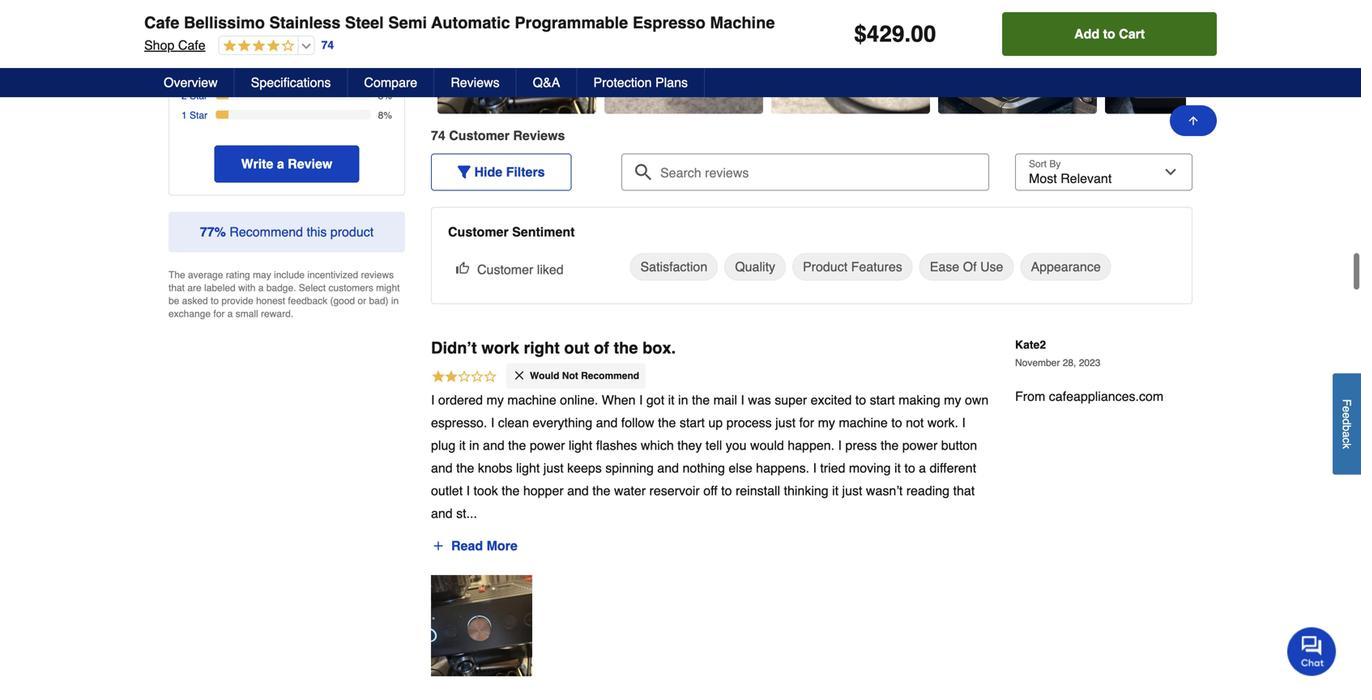 Task type: vqa. For each thing, say whether or not it's contained in the screenshot.
left for
yes



Task type: locate. For each thing, give the bounding box(es) containing it.
1 vertical spatial review
[[288, 156, 333, 171]]

e up b
[[1341, 413, 1354, 419]]

it
[[668, 393, 675, 408], [459, 438, 466, 453], [895, 461, 901, 476], [833, 483, 839, 498]]

for up happen.
[[800, 415, 815, 430]]

a up k
[[1341, 432, 1354, 438]]

review up filters
[[513, 128, 558, 143]]

product left features
[[803, 259, 848, 274]]

just up hopper
[[544, 461, 564, 476]]

my down 'excited'
[[818, 415, 836, 430]]

review right write
[[288, 156, 333, 171]]

customer up hide
[[449, 128, 510, 143]]

are
[[188, 282, 202, 294]]

ordered
[[438, 393, 483, 408]]

s
[[558, 128, 565, 143]]

a inside button
[[277, 156, 284, 171]]

customers
[[329, 282, 374, 294]]

5 star from the top
[[190, 110, 208, 121]]

didn't
[[431, 339, 477, 357]]

for inside i ordered my machine online. when i got it in the mail i was super excited to start making my own espresso. i clean everything and follow the start up process just for my machine to not work. i plug it in and the power light flashes which they tell you would happen. i press the power button and the knobs light just keeps spinning and nothing else happens. i tried moving it to a different outlet i took the hopper and the water reservoir off to reinstall thinking it just wasn't reading that and st...
[[800, 415, 815, 430]]

recommend
[[230, 224, 303, 239], [581, 370, 640, 382]]

recommend up may
[[230, 224, 303, 239]]

0 horizontal spatial machine
[[508, 393, 557, 408]]

power down "everything"
[[530, 438, 565, 453]]

that down different
[[954, 483, 975, 498]]

cafe
[[144, 13, 179, 32], [178, 38, 206, 53]]

0 vertical spatial 8%
[[378, 90, 392, 102]]

to inside the average rating may include incentivized reviews that are labeled with a badge. select customers might be asked to provide honest feedback (good or bad) in exchange for a small reward.
[[211, 295, 219, 307]]

8% down the compare button
[[378, 110, 392, 121]]

0 horizontal spatial product
[[331, 224, 374, 239]]

to right "off"
[[722, 483, 732, 498]]

cart
[[1120, 26, 1145, 41]]

ease of use
[[930, 259, 1004, 274]]

f
[[1341, 400, 1354, 406]]

1 horizontal spatial machine
[[839, 415, 888, 430]]

thumb up image
[[456, 261, 469, 274]]

product features
[[803, 259, 903, 274]]

product
[[331, 224, 374, 239], [803, 259, 848, 274]]

my up 'clean'
[[487, 393, 504, 408]]

power down not at the right of page
[[903, 438, 938, 453]]

star right '5'
[[190, 32, 208, 43]]

1 vertical spatial start
[[680, 415, 705, 430]]

arrow up image
[[1188, 114, 1200, 127]]

i
[[431, 393, 435, 408], [640, 393, 643, 408], [741, 393, 745, 408], [491, 415, 495, 430], [963, 415, 966, 430], [839, 438, 842, 453], [813, 461, 817, 476], [467, 483, 470, 498]]

machine down would
[[508, 393, 557, 408]]

the right took
[[502, 483, 520, 498]]

1 vertical spatial 8%
[[378, 110, 392, 121]]

the left mail
[[692, 393, 710, 408]]

a up reading
[[919, 461, 927, 476]]

recommend up "when"
[[581, 370, 640, 382]]

the down keeps
[[593, 483, 611, 498]]

just
[[776, 415, 796, 430], [544, 461, 564, 476], [843, 483, 863, 498]]

star for 4 star
[[190, 51, 208, 63]]

to right add
[[1104, 26, 1116, 41]]

in down might
[[391, 295, 399, 307]]

1 vertical spatial 74
[[431, 128, 446, 143]]

customer for customer liked
[[477, 262, 534, 277]]

for inside the average rating may include incentivized reviews that are labeled with a badge. select customers might be asked to provide honest feedback (good or bad) in exchange for a small reward.
[[213, 308, 225, 320]]

1 horizontal spatial light
[[569, 438, 593, 453]]

429
[[867, 21, 905, 47]]

2 stars image
[[431, 369, 498, 387]]

0 horizontal spatial review
[[288, 156, 333, 171]]

8% down compare
[[378, 90, 392, 102]]

1 horizontal spatial uploaded image image
[[939, 26, 1098, 42]]

0 vertical spatial machine
[[508, 393, 557, 408]]

plans
[[656, 75, 688, 90]]

a
[[277, 156, 284, 171], [258, 282, 264, 294], [228, 308, 233, 320], [1341, 432, 1354, 438], [919, 461, 927, 476]]

not
[[562, 370, 579, 382]]

be
[[169, 295, 179, 307]]

light up hopper
[[516, 461, 540, 476]]

b
[[1341, 425, 1354, 432]]

my left 'own'
[[944, 393, 962, 408]]

liked
[[537, 262, 564, 277]]

espresso.
[[431, 415, 487, 430]]

of right out on the left of page
[[594, 339, 610, 357]]

a right write
[[277, 156, 284, 171]]

just down super
[[776, 415, 796, 430]]

0 horizontal spatial my
[[487, 393, 504, 408]]

1 horizontal spatial 74
[[431, 128, 446, 143]]

compare button
[[348, 68, 435, 97]]

my
[[487, 393, 504, 408], [944, 393, 962, 408], [818, 415, 836, 430]]

0 vertical spatial recommend
[[230, 224, 303, 239]]

1 vertical spatial for
[[800, 415, 815, 430]]

1 vertical spatial recommend
[[581, 370, 640, 382]]

f e e d b a c k button
[[1333, 374, 1362, 475]]

satisfaction button
[[630, 253, 718, 281]]

didn't work right out of the box.
[[431, 339, 676, 357]]

0 vertical spatial 74
[[321, 39, 334, 52]]

star right 4
[[190, 51, 208, 63]]

customer
[[449, 128, 510, 143], [448, 224, 509, 239], [477, 262, 534, 277]]

0 vertical spatial for
[[213, 308, 225, 320]]

2 vertical spatial in
[[469, 438, 480, 453]]

0 horizontal spatial for
[[213, 308, 225, 320]]

programmable
[[515, 13, 628, 32]]

in inside the average rating may include incentivized reviews that are labeled with a badge. select customers might be asked to provide honest feedback (good or bad) in exchange for a small reward.
[[391, 295, 399, 307]]

work.
[[928, 415, 959, 430]]

a inside button
[[1341, 432, 1354, 438]]

2 vertical spatial customer
[[477, 262, 534, 277]]

reinstall
[[736, 483, 781, 498]]

the up outlet
[[456, 461, 475, 476]]

water
[[614, 483, 646, 498]]

2 horizontal spatial just
[[843, 483, 863, 498]]

1 horizontal spatial just
[[776, 415, 796, 430]]

74 down reviews 'button' on the left of the page
[[431, 128, 446, 143]]

0 horizontal spatial recommend
[[230, 224, 303, 239]]

1 horizontal spatial review
[[513, 128, 558, 143]]

our newest addition! image image
[[1106, 26, 1265, 42]]

to down labeled
[[211, 295, 219, 307]]

from
[[1016, 389, 1046, 404]]

read more button
[[431, 533, 519, 559]]

would
[[751, 438, 785, 453]]

i left took
[[467, 483, 470, 498]]

and down outlet
[[431, 506, 453, 521]]

start up 'they'
[[680, 415, 705, 430]]

november
[[1016, 357, 1061, 369]]

3 star from the top
[[190, 71, 208, 82]]

0 vertical spatial product
[[331, 224, 374, 239]]

mail
[[714, 393, 738, 408]]

0 vertical spatial in
[[391, 295, 399, 307]]

1 vertical spatial just
[[544, 461, 564, 476]]

close image
[[513, 369, 526, 382]]

1 power from the left
[[530, 438, 565, 453]]

shop cafe
[[144, 38, 206, 53]]

review for customer
[[513, 128, 558, 143]]

start left making
[[870, 393, 895, 408]]

hide
[[475, 164, 503, 179]]

1 vertical spatial that
[[954, 483, 975, 498]]

74 down stainless
[[321, 39, 334, 52]]

in down espresso.
[[469, 438, 480, 453]]

the
[[169, 269, 185, 281]]

0 horizontal spatial uploaded image image
[[605, 26, 764, 42]]

start
[[870, 393, 895, 408], [680, 415, 705, 430]]

0 vertical spatial review
[[513, 128, 558, 143]]

the
[[614, 339, 638, 357], [692, 393, 710, 408], [658, 415, 676, 430], [508, 438, 526, 453], [881, 438, 899, 453], [456, 461, 475, 476], [502, 483, 520, 498], [593, 483, 611, 498]]

1 horizontal spatial that
[[954, 483, 975, 498]]

1 vertical spatial machine
[[839, 415, 888, 430]]

i ordered my machine online. when i got it in the mail i was super excited to start making my own espresso. i clean everything and follow the start up process just for my machine to not work. i plug it in and the power light flashes which they tell you would happen. i press the power button and the knobs light just keeps spinning and nothing else happens. i tried moving it to a different outlet i took the hopper and the water reservoir off to reinstall thinking it just wasn't reading that and st...
[[431, 393, 989, 521]]

0 vertical spatial start
[[870, 393, 895, 408]]

1 star from the top
[[190, 32, 208, 43]]

1 horizontal spatial power
[[903, 438, 938, 453]]

customer down customer sentiment in the top left of the page
[[477, 262, 534, 277]]

or
[[358, 295, 367, 307]]

0 horizontal spatial that
[[169, 282, 185, 294]]

filter image
[[458, 166, 471, 179]]

q&a
[[533, 75, 560, 90]]

rating
[[226, 269, 250, 281]]

star for 3 star
[[190, 71, 208, 82]]

they
[[678, 438, 702, 453]]

i left the "ordered"
[[431, 393, 435, 408]]

i left 'clean'
[[491, 415, 495, 430]]

4 star from the top
[[190, 90, 208, 102]]

a down provide
[[228, 308, 233, 320]]

Search reviews text field
[[628, 153, 983, 181]]

0 vertical spatial light
[[569, 438, 593, 453]]

machine up the press
[[839, 415, 888, 430]]

tell
[[706, 438, 722, 453]]

up
[[709, 415, 723, 430]]

0 vertical spatial of
[[964, 259, 977, 274]]

to right 'excited'
[[856, 393, 867, 408]]

light up keeps
[[569, 438, 593, 453]]

star right 2
[[190, 90, 208, 102]]

e up d
[[1341, 406, 1354, 413]]

1 horizontal spatial for
[[800, 415, 815, 430]]

1 vertical spatial of
[[594, 339, 610, 357]]

0 horizontal spatial in
[[391, 295, 399, 307]]

reviews
[[451, 75, 500, 90]]

1 e from the top
[[1341, 406, 1354, 413]]

was
[[748, 393, 771, 408]]

1 8% from the top
[[378, 90, 392, 102]]

2 8% from the top
[[378, 110, 392, 121]]

star right 3
[[190, 71, 208, 82]]

0 vertical spatial customer
[[449, 128, 510, 143]]

star right 1 at left
[[190, 110, 208, 121]]

hide filters button
[[431, 153, 572, 191]]

i left tried at the right bottom
[[813, 461, 817, 476]]

1 horizontal spatial recommend
[[581, 370, 640, 382]]

review inside button
[[288, 156, 333, 171]]

1 horizontal spatial product
[[803, 259, 848, 274]]

0 vertical spatial that
[[169, 282, 185, 294]]

small
[[236, 308, 258, 320]]

for down provide
[[213, 308, 225, 320]]

that down "the"
[[169, 282, 185, 294]]

and down plug
[[431, 461, 453, 476]]

customer up thumb up image
[[448, 224, 509, 239]]

i left the press
[[839, 438, 842, 453]]

to
[[1104, 26, 1116, 41], [211, 295, 219, 307], [856, 393, 867, 408], [892, 415, 903, 430], [905, 461, 916, 476], [722, 483, 732, 498]]

feedback
[[288, 295, 328, 307]]

0 horizontal spatial power
[[530, 438, 565, 453]]

product right this
[[331, 224, 374, 239]]

uploaded image image
[[605, 26, 764, 42], [939, 26, 1098, 42]]

0 vertical spatial cafe
[[144, 13, 179, 32]]

1 horizontal spatial of
[[964, 259, 977, 274]]

moving
[[849, 461, 891, 476]]

1 vertical spatial in
[[678, 393, 689, 408]]

of
[[964, 259, 977, 274], [594, 339, 610, 357]]

of left use
[[964, 259, 977, 274]]

provide
[[222, 295, 254, 307]]

stainless
[[270, 13, 341, 32]]

1 vertical spatial product
[[803, 259, 848, 274]]

2
[[182, 90, 187, 102]]

i left got
[[640, 393, 643, 408]]

1 vertical spatial customer
[[448, 224, 509, 239]]

just down moving
[[843, 483, 863, 498]]

in right got
[[678, 393, 689, 408]]

it up wasn't
[[895, 461, 901, 476]]

0 horizontal spatial 74
[[321, 39, 334, 52]]

features
[[852, 259, 903, 274]]

reading
[[907, 483, 950, 498]]

74 customer review s
[[431, 128, 565, 143]]

and up reservoir
[[658, 461, 679, 476]]

1 vertical spatial light
[[516, 461, 540, 476]]

you
[[726, 438, 747, 453]]

2 star from the top
[[190, 51, 208, 63]]

it right plug
[[459, 438, 466, 453]]



Task type: describe. For each thing, give the bounding box(es) containing it.
protection plans button
[[578, 68, 705, 97]]

74 for 74
[[321, 39, 334, 52]]

might
[[376, 282, 400, 294]]

to up reading
[[905, 461, 916, 476]]

write a review button
[[215, 145, 359, 183]]

that inside i ordered my machine online. when i got it in the mail i was super excited to start making my own espresso. i clean everything and follow the start up process just for my machine to not work. i plug it in and the power light flashes which they tell you would happen. i press the power button and the knobs light just keeps spinning and nothing else happens. i tried moving it to a different outlet i took the hopper and the water reservoir off to reinstall thinking it just wasn't reading that and st...
[[954, 483, 975, 498]]

c
[[1341, 438, 1354, 444]]

right
[[524, 339, 560, 357]]

chat invite button image
[[1288, 627, 1337, 676]]

0 vertical spatial just
[[776, 415, 796, 430]]

2 star
[[182, 90, 208, 102]]

1 horizontal spatial start
[[870, 393, 895, 408]]

a inside i ordered my machine online. when i got it in the mail i was super excited to start making my own espresso. i clean everything and follow the start up process just for my machine to not work. i plug it in and the power light flashes which they tell you would happen. i press the power button and the knobs light just keeps spinning and nothing else happens. i tried moving it to a different outlet i took the hopper and the water reservoir off to reinstall thinking it just wasn't reading that and st...
[[919, 461, 927, 476]]

appearance button
[[1021, 253, 1112, 281]]

2 horizontal spatial in
[[678, 393, 689, 408]]

product features button
[[793, 253, 913, 281]]

star for 2 star
[[190, 90, 208, 102]]

3 star
[[182, 71, 208, 82]]

1 horizontal spatial my
[[818, 415, 836, 430]]

$
[[855, 21, 867, 47]]

process
[[727, 415, 772, 430]]

online.
[[560, 393, 598, 408]]

0 horizontal spatial of
[[594, 339, 610, 357]]

3
[[182, 71, 187, 82]]

1 uploaded image image from the left
[[605, 26, 764, 42]]

would
[[530, 370, 560, 382]]

wasn't
[[866, 483, 903, 498]]

off
[[704, 483, 718, 498]]

and up flashes
[[596, 415, 618, 430]]

plug
[[431, 438, 456, 453]]

2 power from the left
[[903, 438, 938, 453]]

different
[[930, 461, 977, 476]]

00
[[911, 21, 937, 47]]

2 vertical spatial just
[[843, 483, 863, 498]]

0 horizontal spatial light
[[516, 461, 540, 476]]

corrosion in the seams and leakage image image
[[772, 26, 931, 42]]

d
[[1341, 419, 1354, 425]]

read
[[451, 539, 483, 554]]

plus image
[[432, 540, 445, 553]]

5
[[182, 32, 187, 43]]

incentivized
[[308, 269, 358, 281]]

recommend for not
[[581, 370, 640, 382]]

star for 1 star
[[190, 110, 208, 121]]

5 star
[[182, 32, 208, 43]]

1 vertical spatial cafe
[[178, 38, 206, 53]]

add
[[1075, 26, 1100, 41]]

4
[[182, 51, 187, 63]]

of inside button
[[964, 259, 977, 274]]

customer for customer sentiment
[[448, 224, 509, 239]]

and down keeps
[[568, 483, 589, 498]]

2 uploaded image image from the left
[[939, 26, 1098, 42]]

compare
[[364, 75, 418, 90]]

shop
[[144, 38, 175, 53]]

f e e d b a c k
[[1341, 400, 1354, 449]]

with
[[238, 282, 256, 294]]

1 horizontal spatial in
[[469, 438, 480, 453]]

quality
[[735, 259, 776, 274]]

badge.
[[266, 282, 296, 294]]

2 horizontal spatial my
[[944, 393, 962, 408]]

protection plans
[[594, 75, 688, 90]]

not
[[906, 415, 924, 430]]

i left was at the right bottom of page
[[741, 393, 745, 408]]

thinking
[[784, 483, 829, 498]]

0 horizontal spatial just
[[544, 461, 564, 476]]

.
[[905, 21, 911, 47]]

2 e from the top
[[1341, 413, 1354, 419]]

machine
[[710, 13, 775, 32]]

protection
[[594, 75, 652, 90]]

28,
[[1063, 357, 1077, 369]]

to inside button
[[1104, 26, 1116, 41]]

clean
[[498, 415, 529, 430]]

satisfaction
[[641, 259, 708, 274]]

write
[[241, 156, 273, 171]]

the down 'clean'
[[508, 438, 526, 453]]

q&a button
[[517, 68, 578, 97]]

average
[[188, 269, 223, 281]]

read more
[[451, 539, 518, 554]]

that inside the average rating may include incentivized reviews that are labeled with a badge. select customers might be asked to provide honest feedback (good or bad) in exchange for a small reward.
[[169, 282, 185, 294]]

8% for 1 star
[[378, 110, 392, 121]]

4.1 stars image
[[219, 39, 295, 54]]

77
[[200, 224, 215, 239]]

spinning
[[606, 461, 654, 476]]

$ 429 . 00
[[855, 21, 937, 47]]

ease
[[930, 259, 960, 274]]

%
[[215, 224, 226, 239]]

nothing
[[683, 461, 725, 476]]

st...
[[456, 506, 477, 521]]

77 % recommend this product
[[200, 224, 374, 239]]

2023
[[1079, 357, 1101, 369]]

super
[[775, 393, 808, 408]]

the average rating may include incentivized reviews that are labeled with a badge. select customers might be asked to provide honest feedback (good or bad) in exchange for a small reward.
[[169, 269, 400, 320]]

the left box.
[[614, 339, 638, 357]]

outlet
[[431, 483, 463, 498]]

8% for 2 star
[[378, 90, 392, 102]]

may
[[253, 269, 271, 281]]

0 horizontal spatial start
[[680, 415, 705, 430]]

making
[[899, 393, 941, 408]]

the right the press
[[881, 438, 899, 453]]

and up the knobs
[[483, 438, 505, 453]]

review for a
[[288, 156, 333, 171]]

from cafeappliances.com
[[1016, 389, 1164, 404]]

write a review
[[241, 156, 333, 171]]

include
[[274, 269, 305, 281]]

it down tried at the right bottom
[[833, 483, 839, 498]]

cafe bellissimo stainless steel semi automatic programmable espresso machine
[[144, 13, 775, 32]]

bellissimo
[[184, 13, 265, 32]]

knob light keeps spinning image image
[[438, 26, 597, 42]]

press
[[846, 438, 878, 453]]

it right got
[[668, 393, 675, 408]]

hide filters
[[475, 164, 545, 179]]

specifications
[[251, 75, 331, 90]]

happens.
[[756, 461, 810, 476]]

1
[[182, 110, 187, 121]]

product inside button
[[803, 259, 848, 274]]

i right the work.
[[963, 415, 966, 430]]

reservoir
[[650, 483, 700, 498]]

https://photos us.bazaarvoice.com/photo/2/cghvdg86y2fmzv9hchbsawfuy2vz/baf8ff08 b159 51ee a6bc 4227ccd49eb0 image
[[431, 576, 533, 677]]

took
[[474, 483, 498, 498]]

more
[[487, 539, 518, 554]]

74 for 74 customer review s
[[431, 128, 446, 143]]

use
[[981, 259, 1004, 274]]

sentiment
[[512, 224, 575, 239]]

asked
[[182, 295, 208, 307]]

cafeappliances.com
[[1050, 389, 1164, 404]]

the up 'which'
[[658, 415, 676, 430]]

quality button
[[725, 253, 786, 281]]

keeps
[[568, 461, 602, 476]]

ease of use button
[[920, 253, 1014, 281]]

overview button
[[148, 68, 235, 97]]

hopper
[[524, 483, 564, 498]]

reviews button
[[435, 68, 517, 97]]

recommend for %
[[230, 224, 303, 239]]

star for 5 star
[[190, 32, 208, 43]]

a down may
[[258, 282, 264, 294]]

1 star
[[182, 110, 208, 121]]

to left not at the right of page
[[892, 415, 903, 430]]



